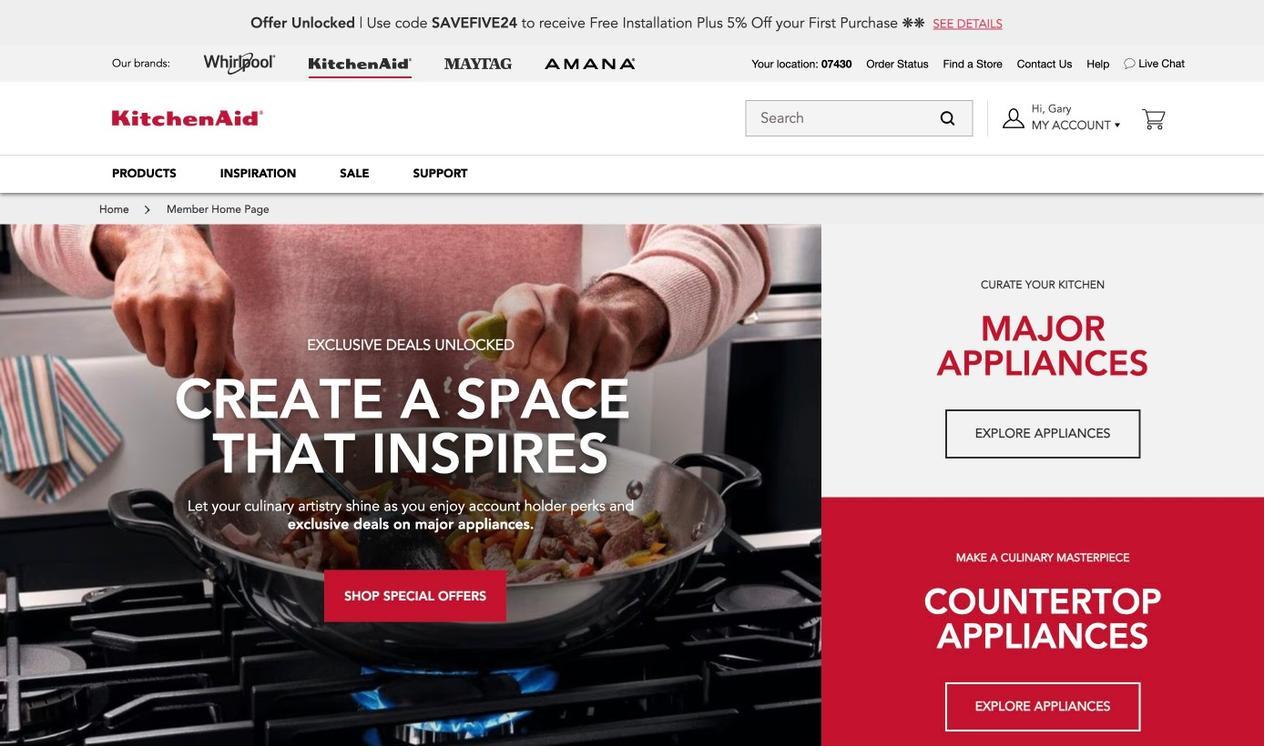 Task type: locate. For each thing, give the bounding box(es) containing it.
sale element
[[340, 166, 369, 182]]

0 vertical spatial kitchenaid image
[[309, 58, 412, 69]]

menu
[[90, 155, 1174, 193]]

Search search field
[[745, 100, 973, 137]]

kitchenaid image
[[309, 58, 412, 69], [112, 111, 263, 126]]

termasthead image
[[822, 498, 1264, 747]]

whirlpool image
[[203, 53, 276, 75]]

support element
[[413, 166, 468, 182]]

1 vertical spatial kitchenaid image
[[112, 111, 263, 126]]

amana image
[[545, 57, 636, 70]]



Task type: describe. For each thing, give the bounding box(es) containing it.
1 horizontal spatial kitchenaid image
[[309, 58, 412, 69]]

maytag image
[[445, 58, 512, 69]]

0 horizontal spatial kitchenaid image
[[112, 111, 263, 126]]

products element
[[112, 166, 176, 182]]

secmasthead image
[[822, 224, 1264, 498]]

inspiration element
[[220, 166, 296, 182]]



Task type: vqa. For each thing, say whether or not it's contained in the screenshot.
the left KitchenAid "image"
yes



